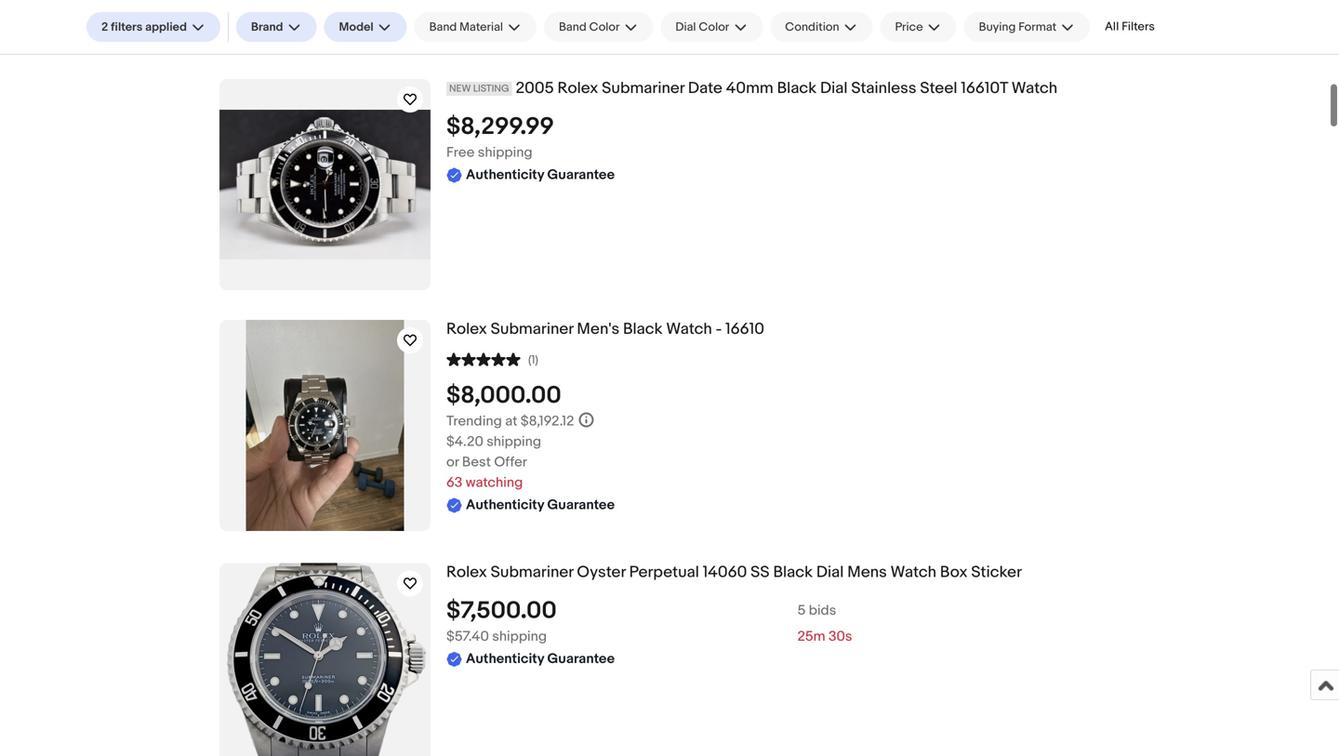Task type: describe. For each thing, give the bounding box(es) containing it.
63
[[446, 474, 463, 491]]

0 vertical spatial submariner
[[602, 79, 685, 98]]

listing
[[473, 83, 509, 95]]

brand button
[[236, 12, 317, 42]]

watching
[[466, 474, 523, 491]]

all
[[1105, 20, 1119, 34]]

trending at $8,192.12
[[446, 413, 574, 429]]

16610
[[725, 319, 764, 339]]

buying format
[[979, 20, 1057, 34]]

3 authenticity guarantee from the top
[[466, 650, 615, 667]]

color for dial color
[[699, 20, 729, 34]]

25m
[[798, 628, 825, 645]]

rolex for oyster
[[446, 563, 487, 582]]

0 vertical spatial watch
[[1012, 79, 1058, 98]]

model button
[[324, 12, 407, 42]]

all filters button
[[1097, 12, 1162, 41]]

price
[[895, 20, 923, 34]]

men's
[[577, 319, 619, 339]]

1 authenticity from the top
[[466, 166, 544, 183]]

perpetual
[[629, 563, 699, 582]]

color for band color
[[589, 20, 620, 34]]

rolex submariner oyster perpetual 14060 ss black dial mens watch box sticker image
[[223, 563, 427, 756]]

oyster
[[577, 563, 626, 582]]

25m 30s
[[798, 628, 852, 645]]

or
[[446, 454, 459, 470]]

submariner for oyster
[[491, 563, 573, 582]]

$4.20
[[446, 433, 483, 450]]

rolex submariner oyster perpetual 14060 ss black dial mens watch box sticker link
[[446, 563, 1324, 583]]

2
[[101, 20, 108, 34]]

2005 rolex submariner date 40mm black dial stainless steel 16610t watch image
[[219, 110, 431, 259]]

buying
[[979, 20, 1016, 34]]

band material
[[429, 20, 503, 34]]

filters
[[111, 20, 143, 34]]

filters
[[1122, 20, 1155, 34]]

offer
[[494, 454, 527, 470]]

-
[[716, 319, 722, 339]]

(1) link
[[446, 350, 538, 367]]

shipping inside '$4.20 shipping or best offer 63 watching'
[[487, 433, 541, 450]]

brand
[[251, 20, 283, 34]]

2 filters applied button
[[86, 12, 220, 42]]

14060
[[703, 563, 747, 582]]

sticker
[[971, 563, 1022, 582]]

5 out of 5 stars image
[[446, 350, 521, 367]]

1 vertical spatial black
[[623, 319, 663, 339]]

2 vertical spatial black
[[773, 563, 813, 582]]

new
[[449, 83, 471, 95]]



Task type: locate. For each thing, give the bounding box(es) containing it.
0 vertical spatial authenticity guarantee
[[466, 166, 615, 183]]

band left material
[[429, 20, 457, 34]]

band right material
[[559, 20, 587, 34]]

40mm
[[726, 79, 774, 98]]

mens
[[847, 563, 887, 582]]

2 vertical spatial submariner
[[491, 563, 573, 582]]

dial color button
[[661, 12, 763, 42]]

rolex up the $7,500.00
[[446, 563, 487, 582]]

submariner
[[602, 79, 685, 98], [491, 319, 573, 339], [491, 563, 573, 582]]

rolex submariner men's black watch - 16610 image
[[246, 320, 404, 531]]

2 vertical spatial guarantee
[[547, 650, 615, 667]]

band for band material
[[429, 20, 457, 34]]

color
[[589, 20, 620, 34], [699, 20, 729, 34]]

1 horizontal spatial color
[[699, 20, 729, 34]]

16610t
[[961, 79, 1008, 98]]

authenticity down '$57.40' at bottom
[[466, 650, 544, 667]]

buying format button
[[964, 12, 1090, 42]]

2 horizontal spatial watch
[[1012, 79, 1058, 98]]

guarantee down $8,299.99 free shipping
[[547, 166, 615, 183]]

steel
[[920, 79, 957, 98]]

0 vertical spatial rolex
[[558, 79, 598, 98]]

0 vertical spatial shipping
[[478, 144, 533, 161]]

color inside dial color dropdown button
[[699, 20, 729, 34]]

$8,299.99 free shipping
[[446, 112, 554, 161]]

3 guarantee from the top
[[547, 650, 615, 667]]

shipping inside $8,299.99 free shipping
[[478, 144, 533, 161]]

format
[[1019, 20, 1057, 34]]

authenticity guarantee down the $7,500.00
[[466, 650, 615, 667]]

5
[[798, 602, 806, 619]]

black right 40mm
[[777, 79, 817, 98]]

authenticity guarantee
[[466, 166, 615, 183], [466, 496, 615, 513], [466, 650, 615, 667]]

material
[[460, 20, 503, 34]]

$57.40
[[446, 628, 489, 645]]

band inside band material dropdown button
[[429, 20, 457, 34]]

2 band from the left
[[559, 20, 587, 34]]

0 horizontal spatial color
[[589, 20, 620, 34]]

shipping down at
[[487, 433, 541, 450]]

rolex
[[558, 79, 598, 98], [446, 319, 487, 339], [446, 563, 487, 582]]

1 vertical spatial authenticity guarantee
[[466, 496, 615, 513]]

watch right 16610t
[[1012, 79, 1058, 98]]

0 horizontal spatial band
[[429, 20, 457, 34]]

free
[[446, 144, 475, 161]]

submariner up the $7,500.00
[[491, 563, 573, 582]]

new listing 2005 rolex submariner date 40mm black dial stainless steel 16610t watch
[[449, 79, 1058, 98]]

dial inside dropdown button
[[676, 20, 696, 34]]

dial
[[676, 20, 696, 34], [820, 79, 848, 98], [816, 563, 844, 582]]

date
[[688, 79, 722, 98]]

rolex submariner oyster perpetual 14060 ss black dial mens watch box sticker
[[446, 563, 1022, 582]]

1 horizontal spatial band
[[559, 20, 587, 34]]

rolex for men's
[[446, 319, 487, 339]]

price button
[[880, 12, 957, 42]]

0 vertical spatial guarantee
[[547, 166, 615, 183]]

2 vertical spatial dial
[[816, 563, 844, 582]]

shipping down the $7,500.00
[[492, 628, 547, 645]]

$7,500.00
[[446, 597, 557, 625]]

1 guarantee from the top
[[547, 166, 615, 183]]

3 authenticity from the top
[[466, 650, 544, 667]]

black right men's
[[623, 319, 663, 339]]

1 vertical spatial submariner
[[491, 319, 573, 339]]

30s
[[829, 628, 852, 645]]

1 vertical spatial guarantee
[[547, 496, 615, 513]]

guarantee
[[547, 166, 615, 183], [547, 496, 615, 513], [547, 650, 615, 667]]

1 band from the left
[[429, 20, 457, 34]]

watch
[[1012, 79, 1058, 98], [666, 319, 712, 339], [891, 563, 937, 582]]

0 vertical spatial black
[[777, 79, 817, 98]]

band inside band color dropdown button
[[559, 20, 587, 34]]

band
[[429, 20, 457, 34], [559, 20, 587, 34]]

dial left the stainless
[[820, 79, 848, 98]]

(1)
[[528, 353, 538, 367]]

0 vertical spatial authenticity
[[466, 166, 544, 183]]

1 vertical spatial shipping
[[487, 433, 541, 450]]

authenticity down watching
[[466, 496, 544, 513]]

shipping inside 5 bids $57.40 shipping
[[492, 628, 547, 645]]

rolex submariner men's black watch - 16610
[[446, 319, 764, 339]]

authenticity
[[466, 166, 544, 183], [466, 496, 544, 513], [466, 650, 544, 667]]

2 vertical spatial rolex
[[446, 563, 487, 582]]

$8,192.12
[[521, 413, 574, 429]]

authenticity guarantee down watching
[[466, 496, 615, 513]]

1 vertical spatial authenticity
[[466, 496, 544, 513]]

1 authenticity guarantee from the top
[[466, 166, 615, 183]]

2 vertical spatial authenticity guarantee
[[466, 650, 615, 667]]

$4.20 shipping or best offer 63 watching
[[446, 433, 541, 491]]

applied
[[145, 20, 187, 34]]

2 filters applied
[[101, 20, 187, 34]]

at
[[505, 413, 517, 429]]

color inside band color dropdown button
[[589, 20, 620, 34]]

band color
[[559, 20, 620, 34]]

1 color from the left
[[589, 20, 620, 34]]

rolex submariner men's black watch - 16610 link
[[446, 319, 1324, 339]]

black
[[777, 79, 817, 98], [623, 319, 663, 339], [773, 563, 813, 582]]

2 color from the left
[[699, 20, 729, 34]]

dial left mens
[[816, 563, 844, 582]]

all filters
[[1105, 20, 1155, 34]]

band color button
[[544, 12, 653, 42]]

2 vertical spatial authenticity
[[466, 650, 544, 667]]

5 bids $57.40 shipping
[[446, 602, 836, 645]]

1 vertical spatial watch
[[666, 319, 712, 339]]

$8,000.00
[[446, 381, 561, 410]]

box
[[940, 563, 968, 582]]

guarantee up oyster
[[547, 496, 615, 513]]

best
[[462, 454, 491, 470]]

band for band color
[[559, 20, 587, 34]]

dial color
[[676, 20, 729, 34]]

submariner left date at the top of page
[[602, 79, 685, 98]]

authenticity guarantee down $8,299.99 free shipping
[[466, 166, 615, 183]]

submariner for men's
[[491, 319, 573, 339]]

watch left box
[[891, 563, 937, 582]]

1 vertical spatial dial
[[820, 79, 848, 98]]

2 vertical spatial watch
[[891, 563, 937, 582]]

rolex up 5 out of 5 stars image
[[446, 319, 487, 339]]

0 horizontal spatial watch
[[666, 319, 712, 339]]

condition button
[[770, 12, 873, 42]]

stainless
[[851, 79, 917, 98]]

rolex right 2005
[[558, 79, 598, 98]]

2 authenticity guarantee from the top
[[466, 496, 615, 513]]

band material button
[[414, 12, 537, 42]]

watch left -
[[666, 319, 712, 339]]

shipping
[[478, 144, 533, 161], [487, 433, 541, 450], [492, 628, 547, 645]]

trending
[[446, 413, 502, 429]]

model
[[339, 20, 373, 34]]

1 horizontal spatial watch
[[891, 563, 937, 582]]

bids
[[809, 602, 836, 619]]

2 vertical spatial shipping
[[492, 628, 547, 645]]

submariner up (1)
[[491, 319, 573, 339]]

2005
[[516, 79, 554, 98]]

dial up date at the top of page
[[676, 20, 696, 34]]

0 vertical spatial dial
[[676, 20, 696, 34]]

authenticity down $8,299.99 free shipping
[[466, 166, 544, 183]]

shipping down '$8,299.99'
[[478, 144, 533, 161]]

ss
[[751, 563, 770, 582]]

1 vertical spatial rolex
[[446, 319, 487, 339]]

black right ss
[[773, 563, 813, 582]]

2 guarantee from the top
[[547, 496, 615, 513]]

2 authenticity from the top
[[466, 496, 544, 513]]

$8,299.99
[[446, 112, 554, 141]]

condition
[[785, 20, 839, 34]]

guarantee down 5 bids $57.40 shipping
[[547, 650, 615, 667]]



Task type: vqa. For each thing, say whether or not it's contained in the screenshot.
5
yes



